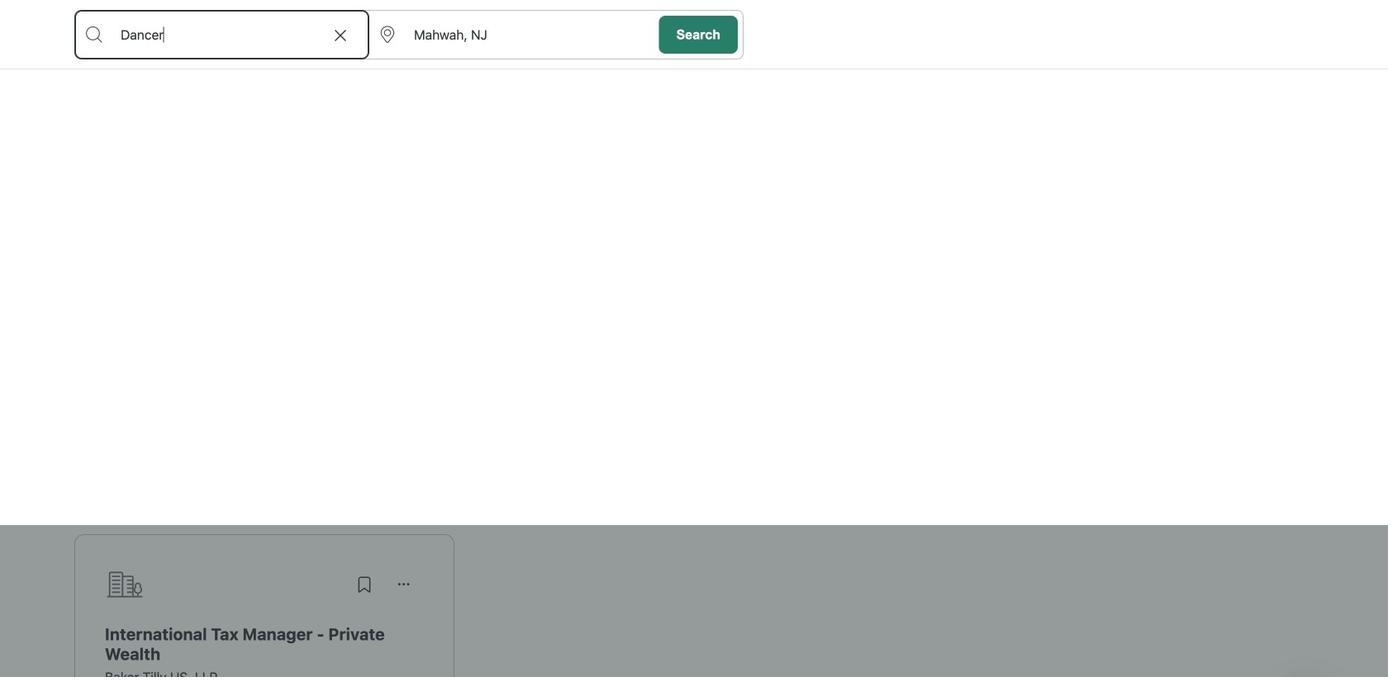 Task type: describe. For each thing, give the bounding box(es) containing it.
job card menu element
[[384, 582, 424, 598]]

save job for later image
[[355, 575, 374, 595]]

Search job title or keyword search field
[[75, 11, 369, 59]]

international tax manager - private wealth element
[[105, 625, 424, 665]]



Task type: vqa. For each thing, say whether or not it's contained in the screenshot.
location search box
yes



Task type: locate. For each thing, give the bounding box(es) containing it.
Location search field
[[369, 11, 654, 59]]



